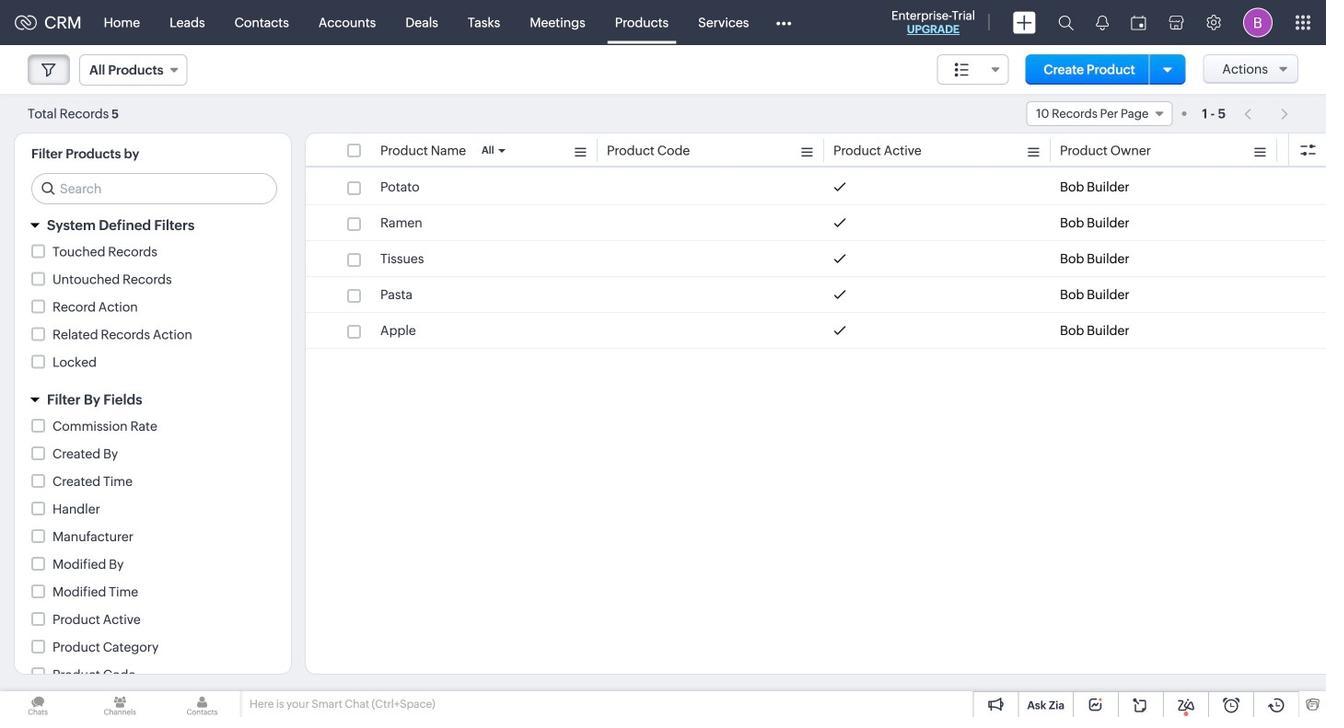 Task type: locate. For each thing, give the bounding box(es) containing it.
create menu image
[[1014, 12, 1037, 34]]

Other Modules field
[[764, 8, 804, 37]]

channels image
[[82, 692, 158, 718]]

signals image
[[1096, 15, 1109, 30]]

row group
[[306, 170, 1327, 349]]

logo image
[[15, 15, 37, 30]]

contacts image
[[164, 692, 240, 718]]

Search text field
[[32, 174, 276, 204]]

profile element
[[1233, 0, 1284, 45]]

create menu element
[[1002, 0, 1048, 45]]

None field
[[79, 54, 188, 86], [938, 54, 1009, 85], [1027, 101, 1173, 126], [79, 54, 188, 86], [1027, 101, 1173, 126]]

navigation
[[1236, 100, 1299, 127]]

signals element
[[1085, 0, 1120, 45]]



Task type: vqa. For each thing, say whether or not it's contained in the screenshot.
third Holiday name text field from the top
no



Task type: describe. For each thing, give the bounding box(es) containing it.
search image
[[1059, 15, 1074, 30]]

calendar image
[[1131, 15, 1147, 30]]

none field size
[[938, 54, 1009, 85]]

search element
[[1048, 0, 1085, 45]]

chats image
[[0, 692, 76, 718]]

size image
[[955, 62, 970, 78]]

profile image
[[1244, 8, 1273, 37]]



